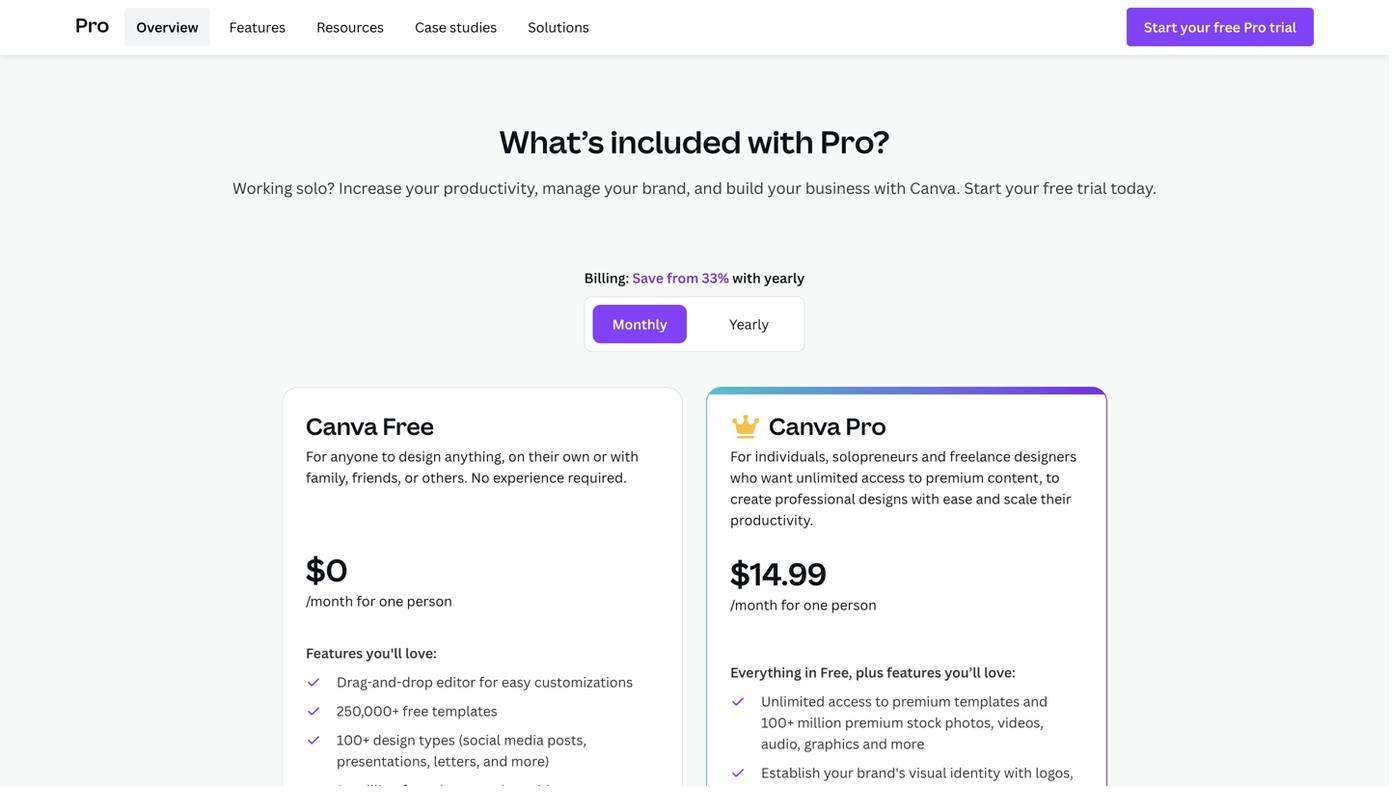 Task type: vqa. For each thing, say whether or not it's contained in the screenshot.
Videos in Side Panel 'TAB LIST'
no



Task type: describe. For each thing, give the bounding box(es) containing it.
1 your from the left
[[406, 178, 440, 198]]

canva.
[[910, 178, 961, 198]]

solutions
[[528, 18, 589, 36]]

start
[[964, 178, 1002, 198]]

menu bar inside pro element
[[117, 8, 601, 46]]

business
[[806, 178, 871, 198]]

brand,
[[642, 178, 691, 198]]

studies
[[450, 18, 497, 36]]

pro
[[75, 11, 109, 38]]

3 your from the left
[[768, 178, 802, 198]]

increase
[[339, 178, 402, 198]]

today.
[[1111, 178, 1157, 198]]

features link
[[218, 8, 297, 46]]

solutions link
[[516, 8, 601, 46]]

included
[[610, 121, 742, 163]]

what's
[[499, 121, 604, 163]]

build
[[726, 178, 764, 198]]

trial
[[1077, 178, 1107, 198]]

case studies link
[[403, 8, 509, 46]]

2 your from the left
[[604, 178, 638, 198]]

case studies
[[415, 18, 497, 36]]

working
[[233, 178, 292, 198]]

pro?
[[820, 121, 890, 163]]



Task type: locate. For each thing, give the bounding box(es) containing it.
menu bar containing overview
[[117, 8, 601, 46]]

and
[[694, 178, 723, 198]]

features
[[229, 18, 286, 36]]

4 your from the left
[[1006, 178, 1040, 198]]

your
[[406, 178, 440, 198], [604, 178, 638, 198], [768, 178, 802, 198], [1006, 178, 1040, 198]]

case
[[415, 18, 447, 36]]

1 horizontal spatial with
[[874, 178, 906, 198]]

solo?
[[296, 178, 335, 198]]

with
[[748, 121, 814, 163], [874, 178, 906, 198]]

overview link
[[125, 8, 210, 46]]

your right build
[[768, 178, 802, 198]]

your left brand,
[[604, 178, 638, 198]]

working solo? increase your productivity, manage your brand, and build your business with canva. start your free trial today.
[[233, 178, 1157, 198]]

your right increase
[[406, 178, 440, 198]]

free
[[1043, 178, 1073, 198]]

menu bar
[[117, 8, 601, 46]]

productivity,
[[443, 178, 539, 198]]

your left free
[[1006, 178, 1040, 198]]

resources link
[[305, 8, 396, 46]]

manage
[[542, 178, 601, 198]]

resources
[[317, 18, 384, 36]]

with up build
[[748, 121, 814, 163]]

what's included with pro?
[[499, 121, 890, 163]]

0 horizontal spatial with
[[748, 121, 814, 163]]

pro element
[[75, 0, 1314, 54]]

overview
[[136, 18, 198, 36]]

0 vertical spatial with
[[748, 121, 814, 163]]

with left canva.
[[874, 178, 906, 198]]

1 vertical spatial with
[[874, 178, 906, 198]]



